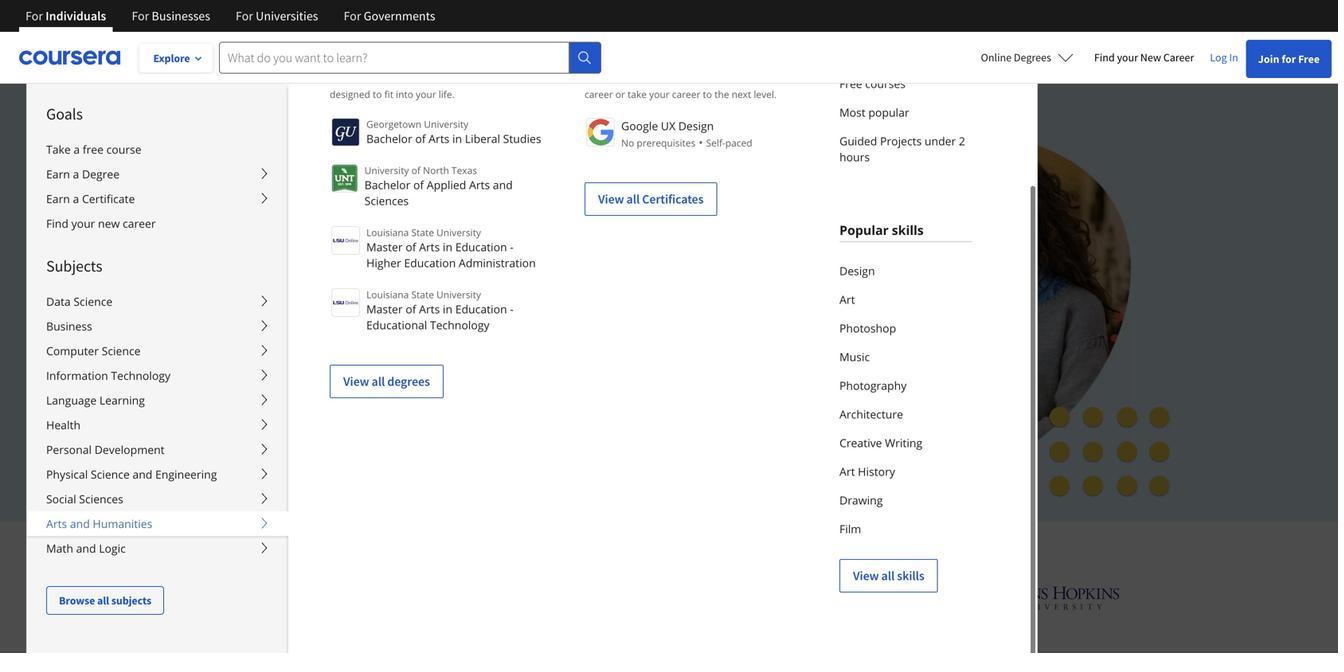 Task type: locate. For each thing, give the bounding box(es) containing it.
cancel
[[274, 357, 310, 372]]

- up administration
[[510, 239, 514, 255]]

new right break
[[781, 71, 800, 84]]

all
[[627, 191, 640, 207], [372, 374, 385, 390], [882, 568, 895, 584], [97, 594, 109, 608]]

a inside earn a certificate "dropdown button"
[[73, 191, 79, 206]]

into inside in 3-9 months, gain the skills to break into a new career or take your career to the next level.
[[753, 71, 771, 84]]

earn inside "dropdown button"
[[46, 191, 70, 206]]

2 horizontal spatial free
[[1299, 52, 1320, 66]]

arts inside dropdown button
[[46, 516, 67, 531]]

2 vertical spatial science
[[91, 467, 130, 482]]

google ux design no prerequisites • self-paced
[[621, 118, 753, 150]]

university right university of north texas logo
[[365, 164, 409, 177]]

new inside explore menu element
[[98, 216, 120, 231]]

view all degrees link
[[330, 365, 444, 398]]

1 vertical spatial science
[[102, 343, 141, 359]]

1 louisiana state university logo image from the top
[[331, 226, 360, 255]]

a up level.
[[773, 71, 779, 84]]

information
[[46, 368, 108, 383]]

liberal
[[465, 131, 500, 146]]

on left 100%
[[427, 71, 438, 84]]

master up higher on the top left of the page
[[366, 239, 403, 255]]

- inside louisiana state university master of arts in education - educational technology
[[510, 302, 514, 317]]

take a free course
[[46, 142, 141, 157]]

list
[[840, 69, 972, 171]]

None search field
[[219, 42, 602, 74]]

film
[[840, 521, 862, 537]]

popular skills list
[[840, 257, 972, 593]]

back
[[389, 431, 415, 446]]

design up •
[[679, 118, 714, 133]]

unlimited access to 7,000+ world-class courses, hands-on projects, and job-ready certificate programs—all included in your subscription
[[207, 224, 695, 304]]

guided
[[840, 133, 877, 149]]

0 horizontal spatial sciences
[[79, 492, 123, 507]]

humanities
[[93, 516, 152, 531]]

0 vertical spatial new
[[781, 71, 800, 84]]

the left next
[[715, 88, 729, 101]]

0 vertical spatial louisiana state university logo image
[[331, 226, 360, 255]]

1 vertical spatial master
[[366, 302, 403, 317]]

trial
[[323, 394, 348, 410]]

art history
[[840, 464, 895, 479]]

day inside button
[[274, 394, 294, 410]]

1 master from the top
[[366, 239, 403, 255]]

education down world-
[[404, 255, 456, 270]]

popular
[[869, 105, 910, 120]]

education up administration
[[455, 239, 507, 255]]

1 louisiana from the top
[[366, 226, 409, 239]]

0 horizontal spatial degrees
[[387, 374, 430, 390]]

0 horizontal spatial free
[[296, 394, 321, 410]]

to left break
[[714, 71, 723, 84]]

arts inside louisiana state university master of arts in education - higher education administration
[[419, 239, 440, 255]]

master up educational
[[366, 302, 403, 317]]

sciences up arts and humanities
[[79, 492, 123, 507]]

arts inside louisiana state university master of arts in education - educational technology
[[419, 302, 440, 317]]

view inside list
[[343, 374, 369, 390]]

your inside breakthrough pricing on 100% online degrees designed to fit into your life.
[[416, 88, 436, 101]]

the right gain
[[673, 71, 687, 84]]

1 for from the left
[[25, 8, 43, 24]]

0 horizontal spatial career
[[123, 216, 156, 231]]

popular skills
[[840, 221, 924, 239]]

louisiana up higher on the top left of the page
[[366, 226, 409, 239]]

science down personal development
[[91, 467, 130, 482]]

texas
[[452, 164, 477, 177]]

What do you want to learn? text field
[[219, 42, 570, 74]]

0 vertical spatial art
[[840, 292, 855, 307]]

university up certificate on the top of page
[[437, 226, 481, 239]]

louisiana inside louisiana state university master of arts in education - educational technology
[[366, 288, 409, 301]]

earn down take
[[46, 167, 70, 182]]

art up photoshop
[[840, 292, 855, 307]]

list containing free courses
[[840, 69, 972, 171]]

coursera plus image
[[207, 150, 450, 173]]

design link
[[840, 257, 972, 285]]

0 vertical spatial skills
[[690, 71, 711, 84]]

louisiana inside louisiana state university master of arts in education - higher education administration
[[366, 226, 409, 239]]

louisiana state university logo image left 7,000+
[[331, 226, 360, 255]]

explore
[[153, 51, 190, 65]]

0 horizontal spatial view
[[343, 374, 369, 390]]

1 vertical spatial view
[[343, 374, 369, 390]]

1 horizontal spatial with
[[821, 534, 860, 560]]

art left history
[[840, 464, 855, 479]]

into right fit
[[396, 88, 413, 101]]

and down studies
[[493, 177, 513, 192]]

courses
[[865, 76, 906, 91]]

for for governments
[[344, 8, 361, 24]]

1 vertical spatial bachelor
[[365, 177, 411, 192]]

day left money-
[[324, 431, 344, 446]]

degrees up back
[[387, 374, 430, 390]]

1 vertical spatial state
[[411, 288, 434, 301]]

a down earn a degree
[[73, 191, 79, 206]]

view for view all degrees
[[343, 374, 369, 390]]

free right for at right top
[[1299, 52, 1320, 66]]

1 earn from the top
[[46, 167, 70, 182]]

2 - from the top
[[510, 302, 514, 317]]

language learning button
[[27, 388, 288, 413]]

day right 'start'
[[274, 394, 294, 410]]

0 vertical spatial education
[[455, 239, 507, 255]]

skills up design link
[[892, 221, 924, 239]]

technology up language learning popup button
[[111, 368, 171, 383]]

start
[[233, 394, 260, 410]]

all right browse
[[97, 594, 109, 608]]

a left free
[[74, 142, 80, 157]]

a left degree
[[73, 167, 79, 182]]

university inside louisiana state university master of arts in education - higher education administration
[[437, 226, 481, 239]]

all up hands-
[[627, 191, 640, 207]]

1 vertical spatial free
[[840, 76, 863, 91]]

1 horizontal spatial degrees
[[498, 71, 533, 84]]

education down administration
[[455, 302, 507, 317]]

sciences up 7,000+
[[365, 193, 409, 208]]

1 vertical spatial degrees
[[387, 374, 430, 390]]

2 earn from the top
[[46, 191, 70, 206]]

your down earn a certificate
[[71, 216, 95, 231]]

2 vertical spatial view
[[853, 568, 879, 584]]

information technology
[[46, 368, 171, 383]]

technology inside louisiana state university master of arts in education - educational technology
[[430, 317, 490, 333]]

studies
[[503, 131, 541, 146]]

in inside georgetown university bachelor of arts in liberal studies
[[453, 131, 462, 146]]

find down earn a certificate
[[46, 216, 68, 231]]

with left 14-
[[280, 431, 305, 446]]

all inside 'link'
[[627, 191, 640, 207]]

2 vertical spatial free
[[296, 394, 321, 410]]

breakthrough
[[330, 71, 392, 84]]

0 vertical spatial into
[[753, 71, 771, 84]]

technology down unlimited access to 7,000+ world-class courses, hands-on projects, and job-ready certificate programs—all included in your subscription
[[430, 317, 490, 333]]

2 art from the top
[[840, 464, 855, 479]]

1 horizontal spatial free
[[840, 76, 863, 91]]

1 vertical spatial day
[[324, 431, 344, 446]]

popular skills menu item
[[288, 0, 1338, 653]]

career down earn a certificate "dropdown button"
[[123, 216, 156, 231]]

your
[[1117, 50, 1138, 65], [416, 88, 436, 101], [649, 88, 670, 101], [71, 216, 95, 231], [207, 280, 244, 304]]

state inside louisiana state university master of arts in education - higher education administration
[[411, 226, 434, 239]]

1 horizontal spatial find
[[1095, 50, 1115, 65]]

log in link
[[1202, 48, 1247, 67]]

-
[[510, 239, 514, 255], [510, 302, 514, 317]]

university inside university of north texas bachelor of applied arts and sciences
[[365, 164, 409, 177]]

1 horizontal spatial the
[[715, 88, 729, 101]]

0 horizontal spatial find
[[46, 216, 68, 231]]

arts
[[429, 131, 450, 146], [469, 177, 490, 192], [419, 239, 440, 255], [419, 302, 440, 317], [46, 516, 67, 531]]

your left life.
[[416, 88, 436, 101]]

group
[[26, 0, 1338, 653]]

new
[[1141, 50, 1162, 65]]

and up subscription
[[282, 252, 313, 276]]

1 vertical spatial art
[[840, 464, 855, 479]]

join
[[1259, 52, 1280, 66]]

design down popular
[[840, 263, 875, 278]]

a inside take a free course link
[[74, 142, 80, 157]]

2 horizontal spatial view
[[853, 568, 879, 584]]

1 vertical spatial in
[[585, 71, 593, 84]]

0 horizontal spatial day
[[274, 394, 294, 410]]

into for design
[[753, 71, 771, 84]]

view down anytime on the left of page
[[343, 374, 369, 390]]

to inside breakthrough pricing on 100% online degrees designed to fit into your life.
[[373, 88, 382, 101]]

in inside louisiana state university master of arts in education - higher education administration
[[443, 239, 453, 255]]

earn inside popup button
[[46, 167, 70, 182]]

0 vertical spatial view
[[598, 191, 624, 207]]

1 vertical spatial technology
[[111, 368, 171, 383]]

with down drawing
[[821, 534, 860, 560]]

of inside georgetown university bachelor of arts in liberal studies
[[415, 131, 426, 146]]

art for art
[[840, 292, 855, 307]]

into inside breakthrough pricing on 100% online degrees designed to fit into your life.
[[396, 88, 413, 101]]

find left new
[[1095, 50, 1115, 65]]

design inside "popular skills" 'list'
[[840, 263, 875, 278]]

bachelor inside university of north texas bachelor of applied arts and sciences
[[365, 177, 411, 192]]

0 vertical spatial bachelor
[[366, 131, 412, 146]]

into for bachelor
[[396, 88, 413, 101]]

for left businesses
[[132, 8, 149, 24]]

1 horizontal spatial into
[[753, 71, 771, 84]]

all inside list
[[372, 374, 385, 390]]

your inside explore menu element
[[71, 216, 95, 231]]

business
[[46, 319, 92, 334]]

in right "log"
[[1230, 50, 1239, 65]]

architecture
[[840, 407, 903, 422]]

4 for from the left
[[344, 8, 361, 24]]

a inside earn a degree popup button
[[73, 167, 79, 182]]

personal development button
[[27, 437, 288, 462]]

0 vertical spatial -
[[510, 239, 514, 255]]

money-
[[347, 431, 389, 446]]

1 vertical spatial earn
[[46, 191, 70, 206]]

skills down 'coursera'
[[897, 568, 925, 584]]

earn for earn a degree
[[46, 167, 70, 182]]

science up information technology
[[102, 343, 141, 359]]

1 vertical spatial louisiana state university logo image
[[331, 288, 360, 317]]

art
[[840, 292, 855, 307], [840, 464, 855, 479]]

0 vertical spatial science
[[74, 294, 113, 309]]

view all degrees list
[[330, 116, 547, 398]]

into
[[753, 71, 771, 84], [396, 88, 413, 101]]

for left universities
[[236, 8, 253, 24]]

guided projects under 2 hours
[[840, 133, 966, 165]]

1 horizontal spatial technology
[[430, 317, 490, 333]]

education for education
[[455, 239, 507, 255]]

0 vertical spatial degrees
[[498, 71, 533, 84]]

to
[[714, 71, 723, 84], [373, 88, 382, 101], [703, 88, 712, 101], [349, 224, 366, 248]]

0 vertical spatial earn
[[46, 167, 70, 182]]

- for master of arts in education - educational technology
[[510, 302, 514, 317]]

most popular
[[840, 105, 910, 120]]

louisiana state university master of arts in education - educational technology
[[366, 288, 514, 333]]

for individuals
[[25, 8, 106, 24]]

bachelor right university of north texas logo
[[365, 177, 411, 192]]

new down certificate
[[98, 216, 120, 231]]

development
[[95, 442, 165, 457]]

arts inside georgetown university bachelor of arts in liberal studies
[[429, 131, 450, 146]]

included
[[605, 252, 675, 276]]

free inside button
[[296, 394, 321, 410]]

view inside 'link'
[[598, 191, 624, 207]]

master inside louisiana state university master of arts in education - educational technology
[[366, 302, 403, 317]]

0 vertical spatial louisiana
[[366, 226, 409, 239]]

1 vertical spatial sciences
[[79, 492, 123, 507]]

louisiana state university logo image down job-
[[331, 288, 360, 317]]

0 horizontal spatial with
[[280, 431, 305, 446]]

1 state from the top
[[411, 226, 434, 239]]

on up included
[[654, 224, 675, 248]]

free courses link
[[840, 69, 972, 98]]

free left "trial"
[[296, 394, 321, 410]]

2 for from the left
[[132, 8, 149, 24]]

your down projects, at the left top
[[207, 280, 244, 304]]

science inside popup button
[[102, 343, 141, 359]]

0 horizontal spatial in
[[585, 71, 593, 84]]

bachelor down georgetown
[[366, 131, 412, 146]]

film link
[[840, 515, 972, 543]]

find your new career
[[1095, 50, 1194, 65]]

all inside "popular skills" 'list'
[[882, 568, 895, 584]]

for left individuals
[[25, 8, 43, 24]]

education inside louisiana state university master of arts in education - educational technology
[[455, 302, 507, 317]]

all up money-
[[372, 374, 385, 390]]

master inside louisiana state university master of arts in education - higher education administration
[[366, 239, 403, 255]]

0 vertical spatial day
[[274, 394, 294, 410]]

louisiana state university logo image for master of arts in education - higher education administration
[[331, 226, 360, 255]]

0 vertical spatial design
[[679, 118, 714, 133]]

science up business
[[74, 294, 113, 309]]

skills left break
[[690, 71, 711, 84]]

1 horizontal spatial career
[[585, 88, 613, 101]]

university down life.
[[424, 118, 469, 131]]

a for take a free course
[[74, 142, 80, 157]]

1 vertical spatial louisiana
[[366, 288, 409, 301]]

individuals
[[45, 8, 106, 24]]

1 vertical spatial skills
[[892, 221, 924, 239]]

science inside dropdown button
[[74, 294, 113, 309]]

certificate
[[82, 191, 135, 206]]

all for skills
[[882, 568, 895, 584]]

1 horizontal spatial design
[[840, 263, 875, 278]]

3 for from the left
[[236, 8, 253, 24]]

guarantee
[[418, 431, 476, 446]]

view inside "popular skills" 'list'
[[853, 568, 879, 584]]

to left fit
[[373, 88, 382, 101]]

skills inside in 3-9 months, gain the skills to break into a new career or take your career to the next level.
[[690, 71, 711, 84]]

access
[[292, 224, 345, 248]]

all inside button
[[97, 594, 109, 608]]

view all skills
[[853, 568, 925, 584]]

state down certificate on the top of page
[[411, 288, 434, 301]]

arts inside university of north texas bachelor of applied arts and sciences
[[469, 177, 490, 192]]

1 vertical spatial on
[[654, 224, 675, 248]]

0 vertical spatial find
[[1095, 50, 1115, 65]]

personal development
[[46, 442, 165, 457]]

degrees
[[498, 71, 533, 84], [387, 374, 430, 390]]

language
[[46, 393, 97, 408]]

louisiana up educational
[[366, 288, 409, 301]]

2 louisiana from the top
[[366, 288, 409, 301]]

sciences inside popup button
[[79, 492, 123, 507]]

- inside louisiana state university master of arts in education - higher education administration
[[510, 239, 514, 255]]

2 vertical spatial education
[[455, 302, 507, 317]]

creative writing link
[[840, 429, 972, 457]]

level.
[[754, 88, 777, 101]]

louisiana
[[366, 226, 409, 239], [366, 288, 409, 301]]

into up level.
[[753, 71, 771, 84]]

all down 'coursera'
[[882, 568, 895, 584]]

1 horizontal spatial new
[[781, 71, 800, 84]]

join for free
[[1259, 52, 1320, 66]]

7,000+
[[370, 224, 425, 248]]

0 horizontal spatial technology
[[111, 368, 171, 383]]

0 vertical spatial technology
[[430, 317, 490, 333]]

1 - from the top
[[510, 239, 514, 255]]

view down 'coursera'
[[853, 568, 879, 584]]

photography link
[[840, 371, 972, 400]]

coursera image
[[19, 45, 120, 70]]

on
[[427, 71, 438, 84], [654, 224, 675, 248]]

career up ux
[[672, 88, 701, 101]]

0 horizontal spatial on
[[427, 71, 438, 84]]

and inside 'dropdown button'
[[133, 467, 152, 482]]

degrees right 'online'
[[498, 71, 533, 84]]

louisiana state university logo image
[[331, 226, 360, 255], [331, 288, 360, 317]]

state for education
[[411, 226, 434, 239]]

1 horizontal spatial day
[[324, 431, 344, 446]]

1 vertical spatial into
[[396, 88, 413, 101]]

to inside unlimited access to 7,000+ world-class courses, hands-on projects, and job-ready certificate programs—all included in your subscription
[[349, 224, 366, 248]]

1 vertical spatial design
[[840, 263, 875, 278]]

1 horizontal spatial on
[[654, 224, 675, 248]]

2 state from the top
[[411, 288, 434, 301]]

state up certificate on the top of page
[[411, 226, 434, 239]]

university inside louisiana state university master of arts in education - educational technology
[[437, 288, 481, 301]]

science inside 'dropdown button'
[[91, 467, 130, 482]]

0 vertical spatial in
[[1230, 50, 1239, 65]]

north
[[423, 164, 449, 177]]

next
[[732, 88, 751, 101]]

language learning
[[46, 393, 145, 408]]

1 vertical spatial education
[[404, 255, 456, 270]]

- down administration
[[510, 302, 514, 317]]

architecture link
[[840, 400, 972, 429]]

earn down earn a degree
[[46, 191, 70, 206]]

state inside louisiana state university master of arts in education - educational technology
[[411, 288, 434, 301]]

0 vertical spatial master
[[366, 239, 403, 255]]

0 vertical spatial sciences
[[365, 193, 409, 208]]

state
[[411, 226, 434, 239], [411, 288, 434, 301]]

art inside 'link'
[[840, 292, 855, 307]]

music link
[[840, 343, 972, 371]]

creative writing
[[840, 435, 923, 451]]

to up ready
[[349, 224, 366, 248]]

2 master from the top
[[366, 302, 403, 317]]

certificates
[[642, 191, 704, 207]]

0 horizontal spatial the
[[673, 71, 687, 84]]

2 vertical spatial skills
[[897, 568, 925, 584]]

1 horizontal spatial sciences
[[365, 193, 409, 208]]

1 vertical spatial new
[[98, 216, 120, 231]]

0 vertical spatial on
[[427, 71, 438, 84]]

1 horizontal spatial view
[[598, 191, 624, 207]]

0 vertical spatial free
[[1299, 52, 1320, 66]]

google
[[621, 118, 658, 133]]

free up most
[[840, 76, 863, 91]]

0 vertical spatial state
[[411, 226, 434, 239]]

1 vertical spatial find
[[46, 216, 68, 231]]

pricing
[[394, 71, 424, 84]]

2 louisiana state university logo image from the top
[[331, 288, 360, 317]]

view all certificates
[[598, 191, 704, 207]]

view up hands-
[[598, 191, 624, 207]]

university down certificate on the top of page
[[437, 288, 481, 301]]

your down gain
[[649, 88, 670, 101]]

music
[[840, 349, 870, 364]]

2
[[959, 133, 966, 149]]

1 vertical spatial -
[[510, 302, 514, 317]]

creative
[[840, 435, 882, 451]]

in
[[453, 131, 462, 146], [443, 239, 453, 255], [680, 252, 695, 276], [443, 302, 453, 317]]

view all skills link
[[840, 559, 938, 593]]

view for view all skills
[[853, 568, 879, 584]]

free inside list
[[840, 76, 863, 91]]

0 horizontal spatial new
[[98, 216, 120, 231]]

subscription
[[249, 280, 350, 304]]

louisiana state university logo image for master of arts in education - educational technology
[[331, 288, 360, 317]]

in left 3-
[[585, 71, 593, 84]]

for left the governments
[[344, 8, 361, 24]]

and
[[493, 177, 513, 192], [282, 252, 313, 276], [133, 467, 152, 482], [70, 516, 90, 531], [680, 534, 714, 560], [76, 541, 96, 556]]

find for find your new career
[[46, 216, 68, 231]]

0 horizontal spatial into
[[396, 88, 413, 101]]

find inside explore menu element
[[46, 216, 68, 231]]

and down development
[[133, 467, 152, 482]]

1 art from the top
[[840, 292, 855, 307]]

career down 3-
[[585, 88, 613, 101]]

0 horizontal spatial design
[[679, 118, 714, 133]]



Task type: describe. For each thing, give the bounding box(es) containing it.
social sciences button
[[27, 487, 288, 511]]

writing
[[885, 435, 923, 451]]

1 vertical spatial with
[[821, 534, 860, 560]]

online
[[468, 71, 495, 84]]

for for universities
[[236, 8, 253, 24]]

join for free link
[[1247, 40, 1332, 78]]

on inside unlimited access to 7,000+ world-class courses, hands-on projects, and job-ready certificate programs—all included in your subscription
[[654, 224, 675, 248]]

/year with 14-day money-back guarantee
[[247, 431, 476, 446]]

of inside louisiana state university master of arts in education - educational technology
[[406, 302, 416, 317]]

math and logic
[[46, 541, 126, 556]]

view all certificates list
[[585, 116, 801, 216]]

ready
[[349, 252, 395, 276]]

in inside louisiana state university master of arts in education - educational technology
[[443, 302, 453, 317]]

world-
[[429, 224, 482, 248]]

1 horizontal spatial in
[[1230, 50, 1239, 65]]

take a free course link
[[27, 137, 288, 162]]

view for view all certificates
[[598, 191, 624, 207]]

universities
[[256, 8, 318, 24]]

history
[[858, 464, 895, 479]]

photoshop link
[[840, 314, 972, 343]]

plus
[[951, 534, 988, 560]]

skills inside 'list'
[[897, 568, 925, 584]]

14-
[[308, 431, 324, 446]]

1 vertical spatial the
[[715, 88, 729, 101]]

in inside unlimited access to 7,000+ world-class courses, hands-on projects, and job-ready certificate programs—all included in your subscription
[[680, 252, 695, 276]]

health button
[[27, 413, 288, 437]]

for businesses
[[132, 8, 210, 24]]

science for physical
[[91, 467, 130, 482]]

university inside georgetown university bachelor of arts in liberal studies
[[424, 118, 469, 131]]

art for art history
[[840, 464, 855, 479]]

earn a degree button
[[27, 162, 288, 186]]

data science button
[[27, 289, 288, 314]]

browse all subjects
[[59, 594, 151, 608]]

in 3-9 months, gain the skills to break into a new career or take your career to the next level.
[[585, 71, 800, 101]]

all for subjects
[[97, 594, 109, 608]]

/month, cancel anytime
[[226, 357, 359, 372]]

and left companies
[[680, 534, 714, 560]]

certificate
[[400, 252, 480, 276]]

partnername logo image
[[586, 118, 615, 147]]

designed
[[330, 88, 370, 101]]

administration
[[459, 255, 536, 270]]

job-
[[317, 252, 349, 276]]

- for master of arts in education - higher education administration
[[510, 239, 514, 255]]

break
[[725, 71, 751, 84]]

a for earn a certificate
[[73, 191, 79, 206]]

master for higher
[[366, 239, 403, 255]]

start 7-day free trial
[[233, 394, 348, 410]]

drawing
[[840, 493, 883, 508]]

course
[[106, 142, 141, 157]]

2 horizontal spatial career
[[672, 88, 701, 101]]

most
[[840, 105, 866, 120]]

life.
[[439, 88, 455, 101]]

your inside in 3-9 months, gain the skills to break into a new career or take your career to the next level.
[[649, 88, 670, 101]]

business button
[[27, 314, 288, 339]]

drawing link
[[840, 486, 972, 515]]

engineering
[[155, 467, 217, 482]]

•
[[699, 135, 703, 150]]

in inside in 3-9 months, gain the skills to break into a new career or take your career to the next level.
[[585, 71, 593, 84]]

louisiana for master of arts in education - higher education administration
[[366, 226, 409, 239]]

new inside in 3-9 months, gain the skills to break into a new career or take your career to the next level.
[[781, 71, 800, 84]]

3-
[[596, 71, 604, 84]]

earn a certificate
[[46, 191, 135, 206]]

health
[[46, 417, 81, 433]]

and down social sciences
[[70, 516, 90, 531]]

ux
[[661, 118, 676, 133]]

banner navigation
[[13, 0, 448, 32]]

of inside louisiana state university master of arts in education - higher education administration
[[406, 239, 416, 255]]

louisiana for master of arts in education - educational technology
[[366, 288, 409, 301]]

find for find your new career
[[1095, 50, 1115, 65]]

businesses
[[152, 8, 210, 24]]

universities
[[573, 534, 675, 560]]

career inside explore menu element
[[123, 216, 156, 231]]

louisiana state university master of arts in education - higher education administration
[[366, 226, 536, 270]]

computer science button
[[27, 339, 288, 363]]

physical science and engineering button
[[27, 462, 288, 487]]

and left logic
[[76, 541, 96, 556]]

hec paris image
[[862, 582, 918, 614]]

online
[[981, 50, 1012, 65]]

degrees inside list
[[387, 374, 430, 390]]

group containing goals
[[26, 0, 1338, 653]]

popular
[[840, 221, 889, 239]]

math
[[46, 541, 73, 556]]

browse
[[59, 594, 95, 608]]

earn for earn a certificate
[[46, 191, 70, 206]]

all for certificates
[[627, 191, 640, 207]]

to left next
[[703, 88, 712, 101]]

gain
[[651, 71, 670, 84]]

for universities
[[236, 8, 318, 24]]

courses,
[[525, 224, 593, 248]]

computer science
[[46, 343, 141, 359]]

your inside unlimited access to 7,000+ world-class courses, hands-on projects, and job-ready certificate programs—all included in your subscription
[[207, 280, 244, 304]]

a inside in 3-9 months, gain the skills to break into a new career or take your career to the next level.
[[773, 71, 779, 84]]

science for computer
[[102, 343, 141, 359]]

log in
[[1210, 50, 1239, 65]]

science for data
[[74, 294, 113, 309]]

johns hopkins university image
[[969, 583, 1120, 613]]

higher
[[366, 255, 401, 270]]

100%
[[441, 71, 465, 84]]

on inside breakthrough pricing on 100% online degrees designed to fit into your life.
[[427, 71, 438, 84]]

and inside university of north texas bachelor of applied arts and sciences
[[493, 177, 513, 192]]

your left new
[[1117, 50, 1138, 65]]

projects
[[880, 133, 922, 149]]

guided projects under 2 hours link
[[840, 127, 972, 171]]

data science
[[46, 294, 113, 309]]

for governments
[[344, 8, 436, 24]]

degrees inside breakthrough pricing on 100% online degrees designed to fit into your life.
[[498, 71, 533, 84]]

learning
[[99, 393, 145, 408]]

master for educational
[[366, 302, 403, 317]]

technology inside popup button
[[111, 368, 171, 383]]

physical
[[46, 467, 88, 482]]

start 7-day free trial button
[[207, 383, 374, 421]]

arts and humanities button
[[27, 511, 288, 536]]

0 vertical spatial with
[[280, 431, 305, 446]]

0 vertical spatial the
[[673, 71, 687, 84]]

university of illinois at urbana-champaign image
[[218, 585, 343, 611]]

university of north texas logo image
[[331, 164, 358, 193]]

subjects
[[111, 594, 151, 608]]

art link
[[840, 285, 972, 314]]

hands-
[[598, 224, 654, 248]]

/year with 14-day money-back guarantee link
[[207, 430, 476, 447]]

self-
[[706, 136, 726, 149]]

bachelor inside georgetown university bachelor of arts in liberal studies
[[366, 131, 412, 146]]

governments
[[364, 8, 436, 24]]

a for earn a degree
[[73, 167, 79, 182]]

social sciences
[[46, 492, 123, 507]]

for for businesses
[[132, 8, 149, 24]]

education for technology
[[455, 302, 507, 317]]

log
[[1210, 50, 1227, 65]]

for for individuals
[[25, 8, 43, 24]]

design inside the google ux design no prerequisites • self-paced
[[679, 118, 714, 133]]

programs—all
[[485, 252, 600, 276]]

fit
[[384, 88, 394, 101]]

all for degrees
[[372, 374, 385, 390]]

explore menu element
[[27, 84, 288, 615]]

degrees
[[1014, 50, 1052, 65]]

state for technology
[[411, 288, 434, 301]]

and inside unlimited access to 7,000+ world-class courses, hands-on projects, and job-ready certificate programs—all included in your subscription
[[282, 252, 313, 276]]

sciences inside university of north texas bachelor of applied arts and sciences
[[365, 193, 409, 208]]

georgetown university logo image
[[331, 118, 360, 147]]



Task type: vqa. For each thing, say whether or not it's contained in the screenshot.
the open! on the right of page
no



